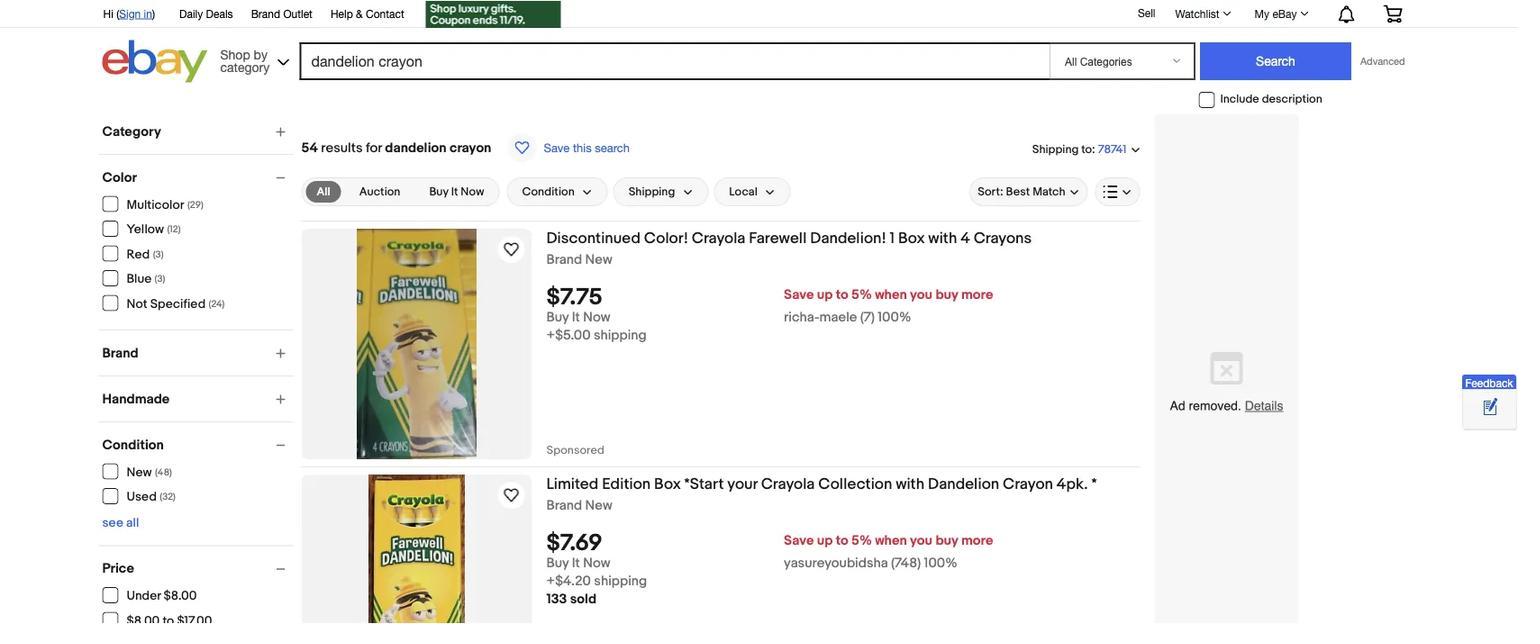 Task type: vqa. For each thing, say whether or not it's contained in the screenshot.


Task type: describe. For each thing, give the bounding box(es) containing it.
your
[[728, 475, 758, 494]]

advertisement region
[[1155, 114, 1299, 625]]

category button
[[102, 123, 293, 140]]

not specified (24)
[[127, 296, 225, 312]]

new inside limited edition box *start your crayola collection with dandelion crayon 4pk.  * brand new
[[585, 498, 613, 514]]

used
[[127, 490, 157, 505]]

yasureyoubidsha (748) 100% +$4.20 shipping 133 sold
[[547, 556, 958, 608]]

ebay
[[1273, 7, 1297, 20]]

shop by category banner
[[93, 0, 1416, 87]]

crayon
[[450, 140, 492, 156]]

discontinued
[[547, 229, 641, 248]]

advanced
[[1361, 55, 1405, 67]]

richa-maele (7) 100% +$5.00 shipping
[[547, 310, 911, 344]]

see
[[102, 516, 123, 531]]

see all
[[102, 516, 139, 531]]

shipping inside yasureyoubidsha (748) 100% +$4.20 shipping 133 sold
[[594, 574, 647, 590]]

auction link
[[348, 181, 411, 203]]

get the coupon image
[[426, 1, 561, 28]]

1 save up to 5% when you buy more buy it now from the top
[[547, 287, 993, 326]]

(32)
[[160, 492, 176, 503]]

maele
[[820, 310, 857, 326]]

)
[[152, 7, 155, 20]]

limited edition box *start your crayola collection with dandelion crayon 4pk.  * image
[[369, 475, 465, 625]]

$7.75
[[547, 284, 603, 312]]

1 5% from the top
[[852, 287, 872, 303]]

:
[[1092, 142, 1096, 156]]

2 buy from the top
[[936, 533, 959, 549]]

discontinued color! crayola farewell dandelion! 1 box with 4 crayons image
[[357, 229, 477, 460]]

crayola inside limited edition box *start your crayola collection with dandelion crayon 4pk.  * brand new
[[761, 475, 815, 494]]

category
[[220, 59, 270, 74]]

limited
[[547, 475, 599, 494]]

color!
[[644, 229, 688, 248]]

sort: best match button
[[970, 178, 1088, 206]]

feedback
[[1466, 377, 1514, 389]]

red
[[127, 247, 150, 262]]

brand inside discontinued color! crayola farewell dandelion! 1 box with 4 crayons brand new
[[547, 252, 582, 268]]

all link
[[306, 181, 341, 203]]

Search for anything text field
[[302, 44, 1046, 78]]

(
[[116, 7, 119, 20]]

2 vertical spatial buy
[[547, 556, 569, 572]]

dandelion
[[385, 140, 447, 156]]

with for $7.69
[[896, 475, 925, 494]]

1 vertical spatial save
[[784, 287, 814, 303]]

*start
[[684, 475, 724, 494]]

(7)
[[860, 310, 875, 326]]

brand up handmade
[[102, 345, 139, 361]]

edition
[[602, 475, 651, 494]]

match
[[1033, 185, 1066, 199]]

discontinued color! crayola farewell dandelion! 1 box with 4 crayons brand new
[[547, 229, 1032, 268]]

1 buy from the top
[[936, 287, 959, 303]]

shop by category
[[220, 47, 270, 74]]

limited edition box *start your crayola collection with dandelion crayon 4pk.  * brand new
[[547, 475, 1097, 514]]

results
[[321, 140, 363, 156]]

under $8.00 link
[[102, 588, 198, 604]]

new inside discontinued color! crayola farewell dandelion! 1 box with 4 crayons brand new
[[585, 252, 613, 268]]

2 vertical spatial save
[[784, 533, 814, 549]]

shipping to : 78741
[[1033, 142, 1127, 157]]

my ebay
[[1255, 7, 1297, 20]]

100% inside yasureyoubidsha (748) 100% +$4.20 shipping 133 sold
[[924, 556, 958, 572]]

box inside discontinued color! crayola farewell dandelion! 1 box with 4 crayons brand new
[[898, 229, 925, 248]]

search
[[595, 141, 630, 155]]

1 up from the top
[[817, 287, 833, 303]]

yasureyoubidsha
[[784, 556, 888, 572]]

color button
[[102, 169, 293, 186]]

used (32)
[[127, 490, 176, 505]]

local button
[[714, 178, 791, 206]]

sold
[[570, 592, 597, 608]]

help
[[331, 7, 353, 20]]

my ebay link
[[1245, 3, 1317, 24]]

1 vertical spatial it
[[572, 310, 580, 326]]

buy it now
[[429, 185, 484, 199]]

watchlist link
[[1166, 3, 1240, 24]]

hi
[[103, 7, 113, 20]]

sign
[[119, 7, 141, 20]]

blue (3)
[[127, 272, 165, 287]]

in
[[144, 7, 152, 20]]

price button
[[102, 561, 293, 577]]

limited edition box *start your crayola collection with dandelion crayon 4pk.  * link
[[547, 475, 1140, 498]]

(3) for red
[[153, 249, 164, 260]]

all
[[317, 185, 330, 199]]

0 vertical spatial condition button
[[507, 178, 608, 206]]

1 vertical spatial new
[[127, 465, 152, 480]]

2 when from the top
[[875, 533, 907, 549]]

multicolor (29)
[[127, 197, 204, 213]]

save this search
[[544, 141, 630, 155]]

All selected text field
[[317, 184, 330, 200]]

include description
[[1221, 93, 1323, 107]]

shipping for shipping
[[629, 185, 675, 199]]

specified
[[150, 296, 206, 312]]

sort:
[[978, 185, 1004, 199]]

auction
[[359, 185, 401, 199]]

crayon
[[1003, 475, 1053, 494]]

category
[[102, 123, 161, 140]]

this
[[573, 141, 592, 155]]

2 vertical spatial it
[[572, 556, 580, 572]]

1 vertical spatial now
[[583, 310, 611, 326]]

not
[[127, 296, 147, 312]]

54 results for dandelion crayon
[[301, 140, 492, 156]]

2 vertical spatial now
[[583, 556, 611, 572]]

see all button
[[102, 516, 139, 531]]

account navigation
[[93, 0, 1416, 30]]

dandelion
[[928, 475, 1000, 494]]

$7.69
[[547, 530, 603, 558]]

shop
[[220, 47, 250, 62]]



Task type: locate. For each thing, give the bounding box(es) containing it.
5% up yasureyoubidsha
[[852, 533, 872, 549]]

0 vertical spatial 100%
[[878, 310, 911, 326]]

box
[[898, 229, 925, 248], [654, 475, 681, 494]]

shipping up color!
[[629, 185, 675, 199]]

1 horizontal spatial with
[[929, 229, 957, 248]]

limited edition box *start your crayola collection with dandelion crayon 4pk.  * heading
[[547, 475, 1097, 494]]

shipping inside richa-maele (7) 100% +$5.00 shipping
[[594, 328, 647, 344]]

my
[[1255, 7, 1270, 20]]

daily deals link
[[179, 5, 233, 24]]

0 vertical spatial box
[[898, 229, 925, 248]]

advanced link
[[1352, 43, 1414, 79]]

1 vertical spatial condition
[[102, 437, 164, 453]]

0 vertical spatial more
[[962, 287, 993, 303]]

to up maele
[[836, 287, 849, 303]]

100% right the (7)
[[878, 310, 911, 326]]

(12)
[[167, 224, 181, 236]]

1 horizontal spatial box
[[898, 229, 925, 248]]

sell link
[[1130, 6, 1164, 19]]

0 horizontal spatial condition button
[[102, 437, 293, 453]]

condition button
[[507, 178, 608, 206], [102, 437, 293, 453]]

1 vertical spatial when
[[875, 533, 907, 549]]

crayola right color!
[[692, 229, 746, 248]]

1 horizontal spatial 100%
[[924, 556, 958, 572]]

&
[[356, 7, 363, 20]]

4pk.
[[1057, 475, 1088, 494]]

under
[[127, 589, 161, 604]]

shipping left : on the right of page
[[1033, 142, 1079, 156]]

1 vertical spatial shipping
[[629, 185, 675, 199]]

2 5% from the top
[[852, 533, 872, 549]]

(3)
[[153, 249, 164, 260], [155, 274, 165, 285]]

0 vertical spatial buy
[[936, 287, 959, 303]]

condition down save this search button
[[522, 185, 575, 199]]

1 horizontal spatial condition button
[[507, 178, 608, 206]]

buy
[[429, 185, 449, 199], [547, 310, 569, 326], [547, 556, 569, 572]]

with inside limited edition box *start your crayola collection with dandelion crayon 4pk.  * brand new
[[896, 475, 925, 494]]

0 horizontal spatial box
[[654, 475, 681, 494]]

now up +$5.00
[[583, 310, 611, 326]]

1 vertical spatial to
[[836, 287, 849, 303]]

daily
[[179, 7, 203, 20]]

crayons
[[974, 229, 1032, 248]]

description
[[1262, 93, 1323, 107]]

now
[[461, 185, 484, 199], [583, 310, 611, 326], [583, 556, 611, 572]]

to left 78741
[[1082, 142, 1092, 156]]

(3) inside red (3)
[[153, 249, 164, 260]]

listing options selector. list view selected. image
[[1104, 185, 1132, 199]]

1 vertical spatial box
[[654, 475, 681, 494]]

save up to 5% when you buy more buy it now down the your
[[547, 533, 993, 572]]

5% up the (7)
[[852, 287, 872, 303]]

daily deals
[[179, 7, 233, 20]]

shop by category button
[[212, 40, 293, 79]]

2 vertical spatial new
[[585, 498, 613, 514]]

best
[[1006, 185, 1030, 199]]

1 vertical spatial buy
[[547, 310, 569, 326]]

None submit
[[1200, 42, 1352, 80]]

0 vertical spatial shipping
[[1033, 142, 1079, 156]]

dandelion!
[[810, 229, 887, 248]]

1 vertical spatial with
[[896, 475, 925, 494]]

crayola right the your
[[761, 475, 815, 494]]

by
[[254, 47, 268, 62]]

0 vertical spatial it
[[451, 185, 458, 199]]

condition up the new (48)
[[102, 437, 164, 453]]

when up (748)
[[875, 533, 907, 549]]

condition button up (48)
[[102, 437, 293, 453]]

with inside discontinued color! crayola farewell dandelion! 1 box with 4 crayons brand new
[[929, 229, 957, 248]]

sort: best match
[[978, 185, 1066, 199]]

main content containing $7.75
[[301, 114, 1140, 625]]

0 vertical spatial (3)
[[153, 249, 164, 260]]

sell
[[1138, 6, 1156, 19]]

shipping for shipping to : 78741
[[1033, 142, 1079, 156]]

54
[[301, 140, 318, 156]]

handmade button
[[102, 391, 293, 407]]

1 vertical spatial more
[[962, 533, 993, 549]]

1 vertical spatial buy
[[936, 533, 959, 549]]

(3) right red
[[153, 249, 164, 260]]

(3) inside blue (3)
[[155, 274, 165, 285]]

(24)
[[209, 298, 225, 310]]

discontinued color! crayola farewell dandelion! 1 box with 4 crayons link
[[547, 229, 1140, 252]]

new
[[585, 252, 613, 268], [127, 465, 152, 480], [585, 498, 613, 514]]

with left 4
[[929, 229, 957, 248]]

new down discontinued on the left top of page
[[585, 252, 613, 268]]

0 vertical spatial condition
[[522, 185, 575, 199]]

0 horizontal spatial 100%
[[878, 310, 911, 326]]

all
[[126, 516, 139, 531]]

save up to 5% when you buy more buy it now
[[547, 287, 993, 326], [547, 533, 993, 572]]

price
[[102, 561, 134, 577]]

0 horizontal spatial with
[[896, 475, 925, 494]]

1 vertical spatial condition button
[[102, 437, 293, 453]]

outlet
[[283, 7, 313, 20]]

(3) for blue
[[155, 274, 165, 285]]

2 vertical spatial to
[[836, 533, 849, 549]]

1 vertical spatial (3)
[[155, 274, 165, 285]]

box inside limited edition box *start your crayola collection with dandelion crayon 4pk.  * brand new
[[654, 475, 681, 494]]

brand down discontinued on the left top of page
[[547, 252, 582, 268]]

up up maele
[[817, 287, 833, 303]]

under $8.00
[[127, 589, 197, 604]]

(29)
[[187, 199, 204, 211]]

100% right (748)
[[924, 556, 958, 572]]

100%
[[878, 310, 911, 326], [924, 556, 958, 572]]

yellow
[[127, 222, 164, 237]]

yellow (12)
[[127, 222, 181, 237]]

0 vertical spatial buy
[[429, 185, 449, 199]]

buy down dandelion
[[429, 185, 449, 199]]

crayola
[[692, 229, 746, 248], [761, 475, 815, 494]]

0 vertical spatial save up to 5% when you buy more buy it now
[[547, 287, 993, 326]]

help & contact
[[331, 7, 404, 20]]

color
[[102, 169, 137, 186]]

watchlist
[[1176, 7, 1220, 20]]

it up +$5.00
[[572, 310, 580, 326]]

main content
[[301, 114, 1140, 625]]

133
[[547, 592, 567, 608]]

buy up the +$4.20
[[547, 556, 569, 572]]

1 horizontal spatial crayola
[[761, 475, 815, 494]]

0 vertical spatial with
[[929, 229, 957, 248]]

multicolor
[[127, 197, 184, 213]]

save up the richa- in the right of the page
[[784, 287, 814, 303]]

handmade
[[102, 391, 170, 407]]

condition
[[522, 185, 575, 199], [102, 437, 164, 453]]

farewell
[[749, 229, 807, 248]]

1 vertical spatial 5%
[[852, 533, 872, 549]]

1 vertical spatial shipping
[[594, 574, 647, 590]]

shipping right +$5.00
[[594, 328, 647, 344]]

0 vertical spatial 5%
[[852, 287, 872, 303]]

none submit inside the shop by category banner
[[1200, 42, 1352, 80]]

with for $7.75
[[929, 229, 957, 248]]

1 vertical spatial you
[[910, 533, 933, 549]]

2 up from the top
[[817, 533, 833, 549]]

2 save up to 5% when you buy more buy it now from the top
[[547, 533, 993, 572]]

blue
[[127, 272, 152, 287]]

shipping inside dropdown button
[[629, 185, 675, 199]]

1 you from the top
[[910, 287, 933, 303]]

1 horizontal spatial condition
[[522, 185, 575, 199]]

shipping up sold
[[594, 574, 647, 590]]

0 horizontal spatial condition
[[102, 437, 164, 453]]

brand inside limited edition box *start your crayola collection with dandelion crayon 4pk.  * brand new
[[547, 498, 582, 514]]

discontinued color! crayola farewell dandelion! 1 box with 4 crayons heading
[[547, 229, 1032, 248]]

with
[[929, 229, 957, 248], [896, 475, 925, 494]]

condition button down save this search button
[[507, 178, 608, 206]]

contact
[[366, 7, 404, 20]]

new (48)
[[127, 465, 172, 480]]

+$4.20
[[547, 574, 591, 590]]

local
[[729, 185, 758, 199]]

with left dandelion
[[896, 475, 925, 494]]

1 vertical spatial 100%
[[924, 556, 958, 572]]

1 when from the top
[[875, 287, 907, 303]]

0 vertical spatial up
[[817, 287, 833, 303]]

up up yasureyoubidsha
[[817, 533, 833, 549]]

box left *start
[[654, 475, 681, 494]]

brand left 'outlet'
[[251, 7, 280, 20]]

1 vertical spatial up
[[817, 533, 833, 549]]

more down dandelion
[[962, 533, 993, 549]]

you
[[910, 287, 933, 303], [910, 533, 933, 549]]

box right 1 at the right of page
[[898, 229, 925, 248]]

brand down limited
[[547, 498, 582, 514]]

buy up +$5.00
[[547, 310, 569, 326]]

more down 4
[[962, 287, 993, 303]]

sign in link
[[119, 7, 152, 20]]

shipping inside shipping to : 78741
[[1033, 142, 1079, 156]]

2 more from the top
[[962, 533, 993, 549]]

new down limited
[[585, 498, 613, 514]]

4
[[961, 229, 970, 248]]

save up yasureyoubidsha
[[784, 533, 814, 549]]

1 vertical spatial crayola
[[761, 475, 815, 494]]

0 vertical spatial now
[[461, 185, 484, 199]]

save
[[544, 141, 570, 155], [784, 287, 814, 303], [784, 533, 814, 549]]

now down crayon
[[461, 185, 484, 199]]

when down 1 at the right of page
[[875, 287, 907, 303]]

1 more from the top
[[962, 287, 993, 303]]

shipping button
[[613, 178, 709, 206]]

condition inside main content
[[522, 185, 575, 199]]

crayola inside discontinued color! crayola farewell dandelion! 1 box with 4 crayons brand new
[[692, 229, 746, 248]]

up
[[817, 287, 833, 303], [817, 533, 833, 549]]

it
[[451, 185, 458, 199], [572, 310, 580, 326], [572, 556, 580, 572]]

deals
[[206, 7, 233, 20]]

(3) right blue
[[155, 274, 165, 285]]

0 vertical spatial new
[[585, 252, 613, 268]]

0 vertical spatial shipping
[[594, 328, 647, 344]]

brand inside brand outlet link
[[251, 7, 280, 20]]

1 horizontal spatial shipping
[[1033, 142, 1079, 156]]

it up the +$4.20
[[572, 556, 580, 572]]

*
[[1092, 475, 1097, 494]]

to inside shipping to : 78741
[[1082, 142, 1092, 156]]

brand button
[[102, 345, 293, 361]]

0 vertical spatial save
[[544, 141, 570, 155]]

include
[[1221, 93, 1260, 107]]

it down crayon
[[451, 185, 458, 199]]

2 you from the top
[[910, 533, 933, 549]]

save up to 5% when you buy more buy it now down discontinued color! crayola farewell dandelion! 1 box with 4 crayons brand new
[[547, 287, 993, 326]]

0 horizontal spatial shipping
[[629, 185, 675, 199]]

your shopping cart image
[[1383, 5, 1404, 23]]

shipping
[[594, 328, 647, 344], [594, 574, 647, 590]]

100% inside richa-maele (7) 100% +$5.00 shipping
[[878, 310, 911, 326]]

save inside button
[[544, 141, 570, 155]]

new left (48)
[[127, 465, 152, 480]]

0 vertical spatial crayola
[[692, 229, 746, 248]]

to
[[1082, 142, 1092, 156], [836, 287, 849, 303], [836, 533, 849, 549]]

(748)
[[891, 556, 921, 572]]

0 vertical spatial to
[[1082, 142, 1092, 156]]

help & contact link
[[331, 5, 404, 24]]

now up the +$4.20
[[583, 556, 611, 572]]

0 vertical spatial you
[[910, 287, 933, 303]]

collection
[[819, 475, 892, 494]]

to up yasureyoubidsha
[[836, 533, 849, 549]]

1 vertical spatial save up to 5% when you buy more buy it now
[[547, 533, 993, 572]]

hi ( sign in )
[[103, 7, 155, 20]]

0 vertical spatial when
[[875, 287, 907, 303]]

save left this
[[544, 141, 570, 155]]

0 horizontal spatial crayola
[[692, 229, 746, 248]]



